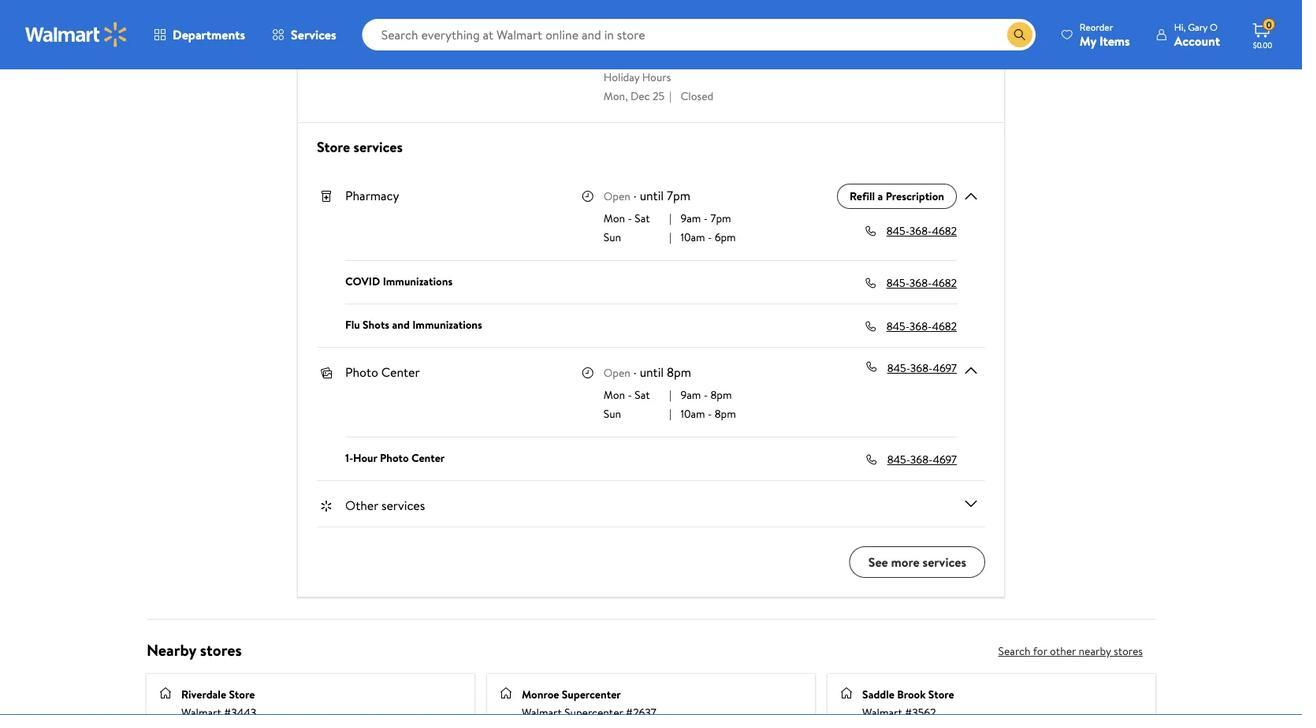 Task type: vqa. For each thing, say whether or not it's contained in the screenshot.
2nd Gift from the left
no



Task type: describe. For each thing, give the bounding box(es) containing it.
0
[[1266, 18, 1272, 31]]

845-368-4697 for 2nd 845-368-4697 "link" from the bottom
[[887, 360, 957, 376]]

368- for 2nd 845-368-4697 "link" from the bottom
[[910, 360, 933, 376]]

| for 9am - 7pm
[[670, 210, 672, 226]]

refill a prescription link
[[837, 184, 957, 209]]

| for 6am - 11pm
[[670, 44, 672, 60]]

- right 6am on the right top of page
[[704, 44, 708, 60]]

my
[[1080, 32, 1097, 49]]

refill a prescription
[[850, 189, 945, 204]]

368- for 845-368-4705 link
[[910, 22, 933, 38]]

1 vertical spatial immunizations
[[413, 317, 482, 332]]

holiday hours
[[604, 69, 671, 85]]

departments
[[173, 26, 245, 43]]

845-368-4682 for flu shots and immunizations
[[887, 318, 957, 334]]

reorder
[[1080, 20, 1113, 34]]

Walmart Site-Wide search field
[[362, 19, 1036, 50]]

· for 8pm
[[634, 363, 637, 381]]

saddle brook store
[[863, 686, 954, 702]]

0 horizontal spatial photo
[[345, 363, 378, 381]]

1 vertical spatial 11pm
[[711, 44, 733, 60]]

o
[[1210, 20, 1218, 34]]

prescription
[[886, 189, 945, 204]]

· for 11pm
[[638, 21, 641, 38]]

open for open · until 8pm
[[604, 365, 631, 380]]

- left 6pm
[[708, 229, 712, 244]]

368- for first 845-368-4697 "link" from the bottom
[[910, 452, 933, 467]]

for
[[1033, 643, 1048, 659]]

hours
[[642, 69, 671, 85]]

368- for first 845-368-4682 link from the top
[[910, 223, 932, 238]]

8pm for 9am - 8pm
[[711, 387, 732, 402]]

· for 7pm
[[634, 187, 637, 204]]

brook
[[897, 686, 926, 702]]

until for 7pm
[[640, 187, 664, 204]]

1-hour photo center
[[345, 450, 445, 465]]

search for other nearby stores
[[999, 643, 1143, 659]]

10am - 8pm
[[681, 406, 736, 421]]

0 vertical spatial 8pm
[[667, 363, 691, 381]]

mon, dec 25 |
[[604, 88, 672, 103]]

4682 for covid immunizations
[[932, 275, 957, 290]]

1 845-368-4682 link from the top
[[887, 223, 957, 238]]

hi, gary o account
[[1175, 20, 1220, 49]]

open for open · until 7pm
[[604, 188, 631, 204]]

nearby
[[1079, 643, 1111, 659]]

gary
[[1188, 20, 1208, 34]]

- up "holiday hours"
[[628, 44, 632, 60]]

riverdale
[[181, 686, 226, 702]]

services inside dropdown button
[[923, 553, 967, 571]]

- down 9am - 8pm
[[708, 406, 712, 421]]

covid immunizations
[[345, 274, 453, 289]]

flu
[[345, 317, 360, 332]]

store right "brook"
[[929, 686, 954, 702]]

mon,
[[604, 88, 628, 103]]

4697 for 2nd 845-368-4697 "link" from the bottom
[[933, 360, 957, 376]]

photo center
[[345, 363, 420, 381]]

services for store services
[[354, 137, 403, 157]]

departments button
[[140, 16, 259, 54]]

6pm
[[715, 229, 736, 244]]

10am for 7pm
[[681, 229, 705, 244]]

see more services
[[869, 553, 967, 571]]

other
[[1050, 643, 1076, 659]]

sun for until 8pm
[[604, 406, 621, 421]]

open · until 11pm
[[604, 21, 696, 38]]

pharmacy
[[345, 187, 399, 204]]

open · until 7pm
[[604, 187, 691, 204]]

mon - sun
[[604, 44, 652, 60]]

other
[[345, 497, 379, 514]]

search icon image
[[1014, 28, 1026, 41]]

see more services button
[[850, 546, 986, 578]]

4705
[[933, 22, 957, 38]]

0 vertical spatial immunizations
[[383, 274, 453, 289]]



Task type: locate. For each thing, give the bounding box(es) containing it.
services up pharmacy
[[354, 137, 403, 157]]

mon - sat for until 8pm
[[604, 387, 650, 402]]

6 | from the top
[[670, 406, 672, 421]]

8pm for 10am - 8pm
[[715, 406, 736, 421]]

mon for until 7pm
[[604, 210, 625, 226]]

0 vertical spatial sat
[[635, 210, 650, 226]]

and
[[392, 317, 410, 332]]

stores
[[200, 639, 242, 661], [1114, 643, 1143, 659]]

4697
[[933, 360, 957, 376], [933, 452, 957, 467]]

1 vertical spatial sun
[[604, 229, 621, 244]]

1 vertical spatial center
[[411, 450, 445, 465]]

1 sat from the top
[[635, 210, 650, 226]]

2 4682 from the top
[[932, 275, 957, 290]]

845-368-4682 link
[[887, 223, 957, 238], [887, 275, 963, 290], [887, 318, 963, 334]]

services button
[[259, 16, 350, 54]]

1 mon from the top
[[604, 44, 625, 60]]

| left 10am - 6pm at the right
[[670, 229, 672, 244]]

4682
[[932, 223, 957, 238], [932, 275, 957, 290], [932, 318, 957, 334]]

0 vertical spatial mon - sat
[[604, 210, 650, 226]]

0 vertical spatial services
[[354, 137, 403, 157]]

store services
[[317, 137, 403, 157]]

1 vertical spatial 845-368-4682 link
[[887, 275, 963, 290]]

0 vertical spatial until
[[644, 21, 668, 38]]

photo
[[345, 363, 378, 381], [380, 450, 409, 465]]

monroe supercenter
[[522, 686, 621, 702]]

845- inside "link"
[[887, 360, 910, 376]]

2 mon from the top
[[604, 210, 625, 226]]

supercenter
[[562, 686, 621, 702]]

walmart image
[[25, 22, 128, 47]]

store up pharmacy
[[317, 137, 350, 157]]

0 horizontal spatial stores
[[200, 639, 242, 661]]

10am
[[681, 229, 705, 244], [681, 406, 705, 421]]

mon down open · until 8pm
[[604, 387, 625, 402]]

2 vertical spatial open
[[604, 365, 631, 380]]

0 vertical spatial 9am
[[681, 210, 701, 226]]

| right 25
[[670, 88, 672, 103]]

store right riverdale
[[229, 686, 255, 702]]

| for 10am - 8pm
[[670, 406, 672, 421]]

1 vertical spatial 4682
[[932, 275, 957, 290]]

10am for 8pm
[[681, 406, 705, 421]]

845-368-4697
[[887, 360, 957, 376], [887, 452, 957, 467]]

hi,
[[1175, 20, 1186, 34]]

a
[[878, 189, 883, 204]]

| left 6am on the right top of page
[[670, 44, 672, 60]]

3 | from the top
[[670, 210, 672, 226]]

1 vertical spatial 845-368-4697
[[887, 452, 957, 467]]

1 vertical spatial services
[[382, 497, 425, 514]]

center
[[381, 363, 420, 381], [411, 450, 445, 465]]

11pm right 6am on the right top of page
[[711, 44, 733, 60]]

4697 for first 845-368-4697 "link" from the bottom
[[933, 452, 957, 467]]

1 vertical spatial mon - sat
[[604, 387, 650, 402]]

stores up riverdale store
[[200, 639, 242, 661]]

3 mon from the top
[[604, 387, 625, 402]]

riverdale store
[[181, 686, 255, 702]]

4682 for flu shots and immunizations
[[932, 318, 957, 334]]

2 vertical spatial ·
[[634, 363, 637, 381]]

other services
[[345, 497, 425, 514]]

1 vertical spatial open
[[604, 188, 631, 204]]

1 845-368-4697 from the top
[[887, 360, 957, 376]]

saddle
[[863, 686, 895, 702]]

8pm
[[667, 363, 691, 381], [711, 387, 732, 402], [715, 406, 736, 421]]

845-368-4697 link
[[887, 360, 957, 381], [887, 452, 963, 467]]

9am up 10am - 6pm at the right
[[681, 210, 701, 226]]

368- for 845-368-4682 link for flu shots and immunizations
[[910, 318, 932, 334]]

1 horizontal spatial stores
[[1114, 643, 1143, 659]]

1 | from the top
[[670, 44, 672, 60]]

845-368-4705 link
[[887, 22, 963, 38]]

| left 10am - 8pm at the bottom of page
[[670, 406, 672, 421]]

reorder my items
[[1080, 20, 1130, 49]]

photo right "hour"
[[380, 450, 409, 465]]

2 vertical spatial mon
[[604, 387, 625, 402]]

0 vertical spatial photo
[[345, 363, 378, 381]]

9am for until 8pm
[[681, 387, 701, 402]]

8pm up 10am - 8pm at the bottom of page
[[711, 387, 732, 402]]

1 mon - sat from the top
[[604, 210, 650, 226]]

immunizations right and
[[413, 317, 482, 332]]

1 10am from the top
[[681, 229, 705, 244]]

2 845-368-4697 link from the top
[[887, 452, 963, 467]]

0 vertical spatial 11pm
[[671, 21, 696, 38]]

-
[[628, 44, 632, 60], [704, 44, 708, 60], [628, 210, 632, 226], [704, 210, 708, 226], [708, 229, 712, 244], [628, 387, 632, 402], [704, 387, 708, 402], [708, 406, 712, 421]]

10am down 9am - 8pm
[[681, 406, 705, 421]]

3 845-368-4682 link from the top
[[887, 318, 963, 334]]

9am - 8pm
[[681, 387, 732, 402]]

services for other services
[[382, 497, 425, 514]]

mon
[[604, 44, 625, 60], [604, 210, 625, 226], [604, 387, 625, 402]]

2 vertical spatial 845-368-4682 link
[[887, 318, 963, 334]]

5 | from the top
[[670, 387, 672, 402]]

sun down open · until 11pm at top
[[635, 44, 652, 60]]

shots
[[363, 317, 390, 332]]

9am - 7pm
[[681, 210, 731, 226]]

0 vertical spatial 845-368-4697
[[887, 360, 957, 376]]

2 10am from the top
[[681, 406, 705, 421]]

6am
[[681, 44, 701, 60]]

dec
[[631, 88, 650, 103]]

2 9am from the top
[[681, 387, 701, 402]]

845-368-4682 link for flu shots and immunizations
[[887, 318, 963, 334]]

7pm up 9am - 7pm
[[667, 187, 691, 204]]

until
[[644, 21, 668, 38], [640, 187, 664, 204], [640, 363, 664, 381]]

0 vertical spatial 10am
[[681, 229, 705, 244]]

845-
[[887, 22, 910, 38], [887, 223, 910, 238], [887, 275, 910, 290], [887, 318, 910, 334], [887, 360, 910, 376], [887, 452, 910, 467]]

flu shots and immunizations
[[345, 317, 482, 332]]

1-
[[345, 450, 353, 465]]

sun for until 7pm
[[604, 229, 621, 244]]

search for other nearby stores link
[[986, 639, 1156, 664]]

1 9am from the top
[[681, 210, 701, 226]]

2 845-368-4682 from the top
[[887, 275, 957, 290]]

until for 8pm
[[640, 363, 664, 381]]

open
[[604, 21, 634, 38], [604, 188, 631, 204], [604, 365, 631, 380]]

1 horizontal spatial photo
[[380, 450, 409, 465]]

2 845-368-4682 link from the top
[[887, 275, 963, 290]]

- down open · until 8pm
[[628, 387, 632, 402]]

368- for covid immunizations's 845-368-4682 link
[[910, 275, 932, 290]]

368- inside "link"
[[910, 360, 933, 376]]

covid
[[345, 274, 380, 289]]

845-368-4705
[[887, 22, 957, 38]]

info
[[354, 24, 379, 44]]

2 4697 from the top
[[933, 452, 957, 467]]

2 845-368-4697 from the top
[[887, 452, 957, 467]]

2 vertical spatial 4682
[[932, 318, 957, 334]]

0 vertical spatial 845-368-4697 link
[[887, 360, 957, 381]]

2 sat from the top
[[635, 387, 650, 402]]

7pm up 6pm
[[711, 210, 731, 226]]

1 vertical spatial mon
[[604, 210, 625, 226]]

store
[[317, 24, 350, 44], [317, 137, 350, 157], [229, 686, 255, 702], [929, 686, 954, 702]]

11pm up 6am on the right top of page
[[671, 21, 696, 38]]

mon - sat down open · until 8pm
[[604, 387, 650, 402]]

- up 10am - 8pm at the bottom of page
[[704, 387, 708, 402]]

sat for until 8pm
[[635, 387, 650, 402]]

items
[[1100, 32, 1130, 49]]

845-368-4682 for covid immunizations
[[887, 275, 957, 290]]

closed
[[681, 88, 714, 103]]

mon - sat
[[604, 210, 650, 226], [604, 387, 650, 402]]

368-
[[910, 22, 933, 38], [910, 223, 932, 238], [910, 275, 932, 290], [910, 318, 932, 334], [910, 360, 933, 376], [910, 452, 933, 467]]

services
[[291, 26, 336, 43]]

1 vertical spatial 8pm
[[711, 387, 732, 402]]

until for 11pm
[[644, 21, 668, 38]]

4 | from the top
[[670, 229, 672, 244]]

2 | from the top
[[670, 88, 672, 103]]

1 vertical spatial sat
[[635, 387, 650, 402]]

1 horizontal spatial 11pm
[[711, 44, 733, 60]]

1 vertical spatial ·
[[634, 187, 637, 204]]

holiday
[[604, 69, 640, 85]]

845-368-4682
[[887, 223, 957, 238], [887, 275, 957, 290], [887, 318, 957, 334]]

2 vertical spatial 8pm
[[715, 406, 736, 421]]

sun
[[635, 44, 652, 60], [604, 229, 621, 244], [604, 406, 621, 421]]

hour
[[353, 450, 377, 465]]

25
[[653, 88, 665, 103]]

| down open · until 7pm
[[670, 210, 672, 226]]

11pm
[[671, 21, 696, 38], [711, 44, 733, 60]]

open · until 8pm
[[604, 363, 691, 381]]

refill
[[850, 189, 875, 204]]

open for open · until 11pm
[[604, 21, 634, 38]]

open inside open · until 8pm
[[604, 365, 631, 380]]

see
[[869, 553, 888, 571]]

2 mon - sat from the top
[[604, 387, 650, 402]]

0 vertical spatial 845-368-4682 link
[[887, 223, 957, 238]]

sun down open · until 7pm
[[604, 229, 621, 244]]

0 vertical spatial sun
[[635, 44, 652, 60]]

0 vertical spatial 4697
[[933, 360, 957, 376]]

0 vertical spatial 4682
[[932, 223, 957, 238]]

0 vertical spatial center
[[381, 363, 420, 381]]

| down open · until 8pm
[[670, 387, 672, 402]]

10am down 9am - 7pm
[[681, 229, 705, 244]]

store info
[[317, 24, 379, 44]]

1 845-368-4682 from the top
[[887, 223, 957, 238]]

845-368-4697 for first 845-368-4697 "link" from the bottom
[[887, 452, 957, 467]]

1 845-368-4697 link from the top
[[887, 360, 957, 381]]

1 4697 from the top
[[933, 360, 957, 376]]

$0.00
[[1253, 39, 1273, 50]]

8pm down 9am - 8pm
[[715, 406, 736, 421]]

1 vertical spatial 7pm
[[711, 210, 731, 226]]

1 vertical spatial 9am
[[681, 387, 701, 402]]

1 vertical spatial 4697
[[933, 452, 957, 467]]

1 vertical spatial until
[[640, 187, 664, 204]]

sat down open · until 8pm
[[635, 387, 650, 402]]

0 vertical spatial 7pm
[[667, 187, 691, 204]]

sat down open · until 7pm
[[635, 210, 650, 226]]

mon - sat down open · until 7pm
[[604, 210, 650, 226]]

0 vertical spatial mon
[[604, 44, 625, 60]]

store left info
[[317, 24, 350, 44]]

6am - 11pm
[[681, 44, 733, 60]]

mon up holiday
[[604, 44, 625, 60]]

8pm up 9am - 8pm
[[667, 363, 691, 381]]

| for 9am - 8pm
[[670, 387, 672, 402]]

center down and
[[381, 363, 420, 381]]

stores right nearby
[[1114, 643, 1143, 659]]

2 vertical spatial until
[[640, 363, 664, 381]]

9am for until 7pm
[[681, 210, 701, 226]]

10am - 6pm
[[681, 229, 736, 244]]

1 horizontal spatial 7pm
[[711, 210, 731, 226]]

account
[[1175, 32, 1220, 49]]

3 845-368-4682 from the top
[[887, 318, 957, 334]]

|
[[670, 44, 672, 60], [670, 88, 672, 103], [670, 210, 672, 226], [670, 229, 672, 244], [670, 387, 672, 402], [670, 406, 672, 421]]

more
[[891, 553, 920, 571]]

0 horizontal spatial 11pm
[[671, 21, 696, 38]]

center right "hour"
[[411, 450, 445, 465]]

1 vertical spatial photo
[[380, 450, 409, 465]]

845-368-4682 link for covid immunizations
[[887, 275, 963, 290]]

1 vertical spatial 10am
[[681, 406, 705, 421]]

photo down flu
[[345, 363, 378, 381]]

0 vertical spatial ·
[[638, 21, 641, 38]]

mon - sat for until 7pm
[[604, 210, 650, 226]]

9am up 10am - 8pm at the bottom of page
[[681, 387, 701, 402]]

sat for until 7pm
[[635, 210, 650, 226]]

mon down open · until 7pm
[[604, 210, 625, 226]]

mon for until 8pm
[[604, 387, 625, 402]]

1 open from the top
[[604, 21, 634, 38]]

services
[[354, 137, 403, 157], [382, 497, 425, 514], [923, 553, 967, 571]]

nearby
[[147, 639, 196, 661]]

2 vertical spatial services
[[923, 553, 967, 571]]

services right more
[[923, 553, 967, 571]]

3 open from the top
[[604, 365, 631, 380]]

0 vertical spatial open
[[604, 21, 634, 38]]

0 vertical spatial 845-368-4682
[[887, 223, 957, 238]]

4697 inside 845-368-4697 "link"
[[933, 360, 957, 376]]

9am
[[681, 210, 701, 226], [681, 387, 701, 402]]

services right the other
[[382, 497, 425, 514]]

2 vertical spatial sun
[[604, 406, 621, 421]]

immunizations up "flu shots and immunizations"
[[383, 274, 453, 289]]

0 horizontal spatial 7pm
[[667, 187, 691, 204]]

2 vertical spatial 845-368-4682
[[887, 318, 957, 334]]

monroe
[[522, 686, 559, 702]]

2 open from the top
[[604, 188, 631, 204]]

- down open · until 7pm
[[628, 210, 632, 226]]

search
[[999, 643, 1031, 659]]

7pm
[[667, 187, 691, 204], [711, 210, 731, 226]]

1 4682 from the top
[[932, 223, 957, 238]]

3 4682 from the top
[[932, 318, 957, 334]]

- up 10am - 6pm at the right
[[704, 210, 708, 226]]

Search search field
[[362, 19, 1036, 50]]

sat
[[635, 210, 650, 226], [635, 387, 650, 402]]

1 vertical spatial 845-368-4682
[[887, 275, 957, 290]]

open inside open · until 7pm
[[604, 188, 631, 204]]

sun down open · until 8pm
[[604, 406, 621, 421]]

1 vertical spatial 845-368-4697 link
[[887, 452, 963, 467]]

nearby stores
[[147, 639, 242, 661]]

| for 10am - 6pm
[[670, 229, 672, 244]]



